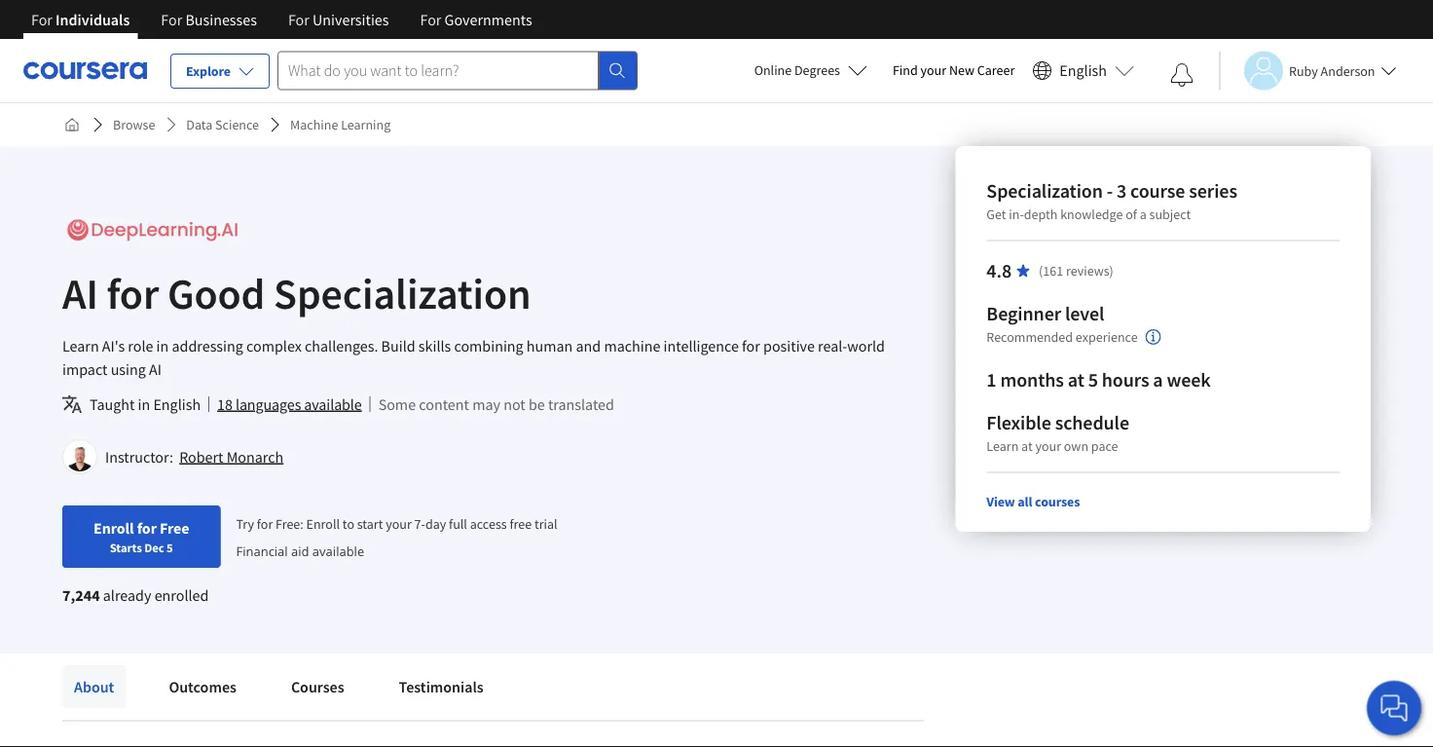Task type: locate. For each thing, give the bounding box(es) containing it.
2 horizontal spatial your
[[1036, 437, 1062, 455]]

available down 'challenges.'
[[304, 395, 362, 414]]

0 horizontal spatial your
[[386, 515, 412, 533]]

0 horizontal spatial a
[[1140, 206, 1147, 223]]

ruby anderson button
[[1220, 51, 1397, 90]]

for up dec
[[137, 518, 157, 538]]

0 vertical spatial english
[[1060, 61, 1108, 80]]

robert
[[179, 447, 224, 467]]

for inside enroll for free starts dec 5
[[137, 518, 157, 538]]

1 vertical spatial specialization
[[274, 266, 532, 320]]

for up role
[[107, 266, 159, 320]]

1 vertical spatial ai
[[149, 359, 162, 379]]

0 vertical spatial available
[[304, 395, 362, 414]]

your inside "flexible schedule learn at your own pace"
[[1036, 437, 1062, 455]]

2 for from the left
[[161, 10, 182, 29]]

all
[[1018, 493, 1033, 510]]

find your new career link
[[884, 58, 1025, 83]]

degrees
[[795, 61, 841, 79]]

explore
[[186, 62, 231, 80]]

enroll for free starts dec 5
[[94, 518, 189, 555]]

1 vertical spatial your
[[1036, 437, 1062, 455]]

1 for from the left
[[31, 10, 53, 29]]

a left week
[[1154, 368, 1164, 392]]

0 vertical spatial at
[[1068, 368, 1085, 392]]

combining
[[454, 336, 524, 356]]

0 horizontal spatial english
[[153, 395, 201, 414]]

available down to
[[313, 542, 365, 559]]

0 vertical spatial specialization
[[987, 179, 1104, 203]]

ai up impact
[[62, 266, 98, 320]]

online degrees button
[[739, 49, 884, 92]]

english right career
[[1060, 61, 1108, 80]]

3 for from the left
[[288, 10, 310, 29]]

taught
[[90, 395, 135, 414]]

career
[[978, 61, 1015, 79]]

your
[[921, 61, 947, 79], [1036, 437, 1062, 455], [386, 515, 412, 533]]

None search field
[[278, 51, 638, 90]]

in right role
[[156, 336, 169, 356]]

for for universities
[[288, 10, 310, 29]]

taught in english
[[90, 395, 201, 414]]

role
[[128, 336, 153, 356]]

for for ai for good specialization
[[107, 266, 159, 320]]

for up what do you want to learn? text field
[[420, 10, 442, 29]]

1 horizontal spatial english
[[1060, 61, 1108, 80]]

ai right using
[[149, 359, 162, 379]]

18 languages available button
[[217, 393, 362, 416]]

for left businesses at the top of page
[[161, 10, 182, 29]]

for governments
[[420, 10, 533, 29]]

knowledge
[[1061, 206, 1124, 223]]

in inside learn ai's role in addressing complex challenges. build skills combining human and machine intelligence for positive real-world impact using ai
[[156, 336, 169, 356]]

own
[[1065, 437, 1089, 455]]

1 vertical spatial available
[[313, 542, 365, 559]]

1 horizontal spatial your
[[921, 61, 947, 79]]

2 vertical spatial your
[[386, 515, 412, 533]]

view all courses
[[987, 493, 1081, 510]]

1 vertical spatial at
[[1022, 437, 1033, 455]]

for individuals
[[31, 10, 130, 29]]

enroll inside enroll for free starts dec 5
[[94, 518, 134, 538]]

1 horizontal spatial learn
[[987, 437, 1019, 455]]

specialization inside specialization - 3 course series get in-depth knowledge of a subject
[[987, 179, 1104, 203]]

for inside try for free: enroll to start your 7-day full access free trial financial aid available
[[257, 515, 273, 533]]

enroll left to
[[306, 515, 340, 533]]

7-
[[415, 515, 426, 533]]

for left individuals
[[31, 10, 53, 29]]

robert monarch image
[[65, 442, 94, 471]]

1 horizontal spatial enroll
[[306, 515, 340, 533]]

1 vertical spatial a
[[1154, 368, 1164, 392]]

english inside button
[[1060, 61, 1108, 80]]

robert monarch link
[[179, 447, 284, 467]]

learning
[[341, 116, 391, 133]]

for right try
[[257, 515, 273, 533]]

18
[[217, 395, 233, 414]]

to
[[343, 515, 355, 533]]

machine
[[604, 336, 661, 356]]

english left 18
[[153, 395, 201, 414]]

4 for from the left
[[420, 10, 442, 29]]

learn
[[62, 336, 99, 356], [987, 437, 1019, 455]]

0 horizontal spatial 5
[[167, 540, 173, 555]]

5 right dec
[[167, 540, 173, 555]]

0 horizontal spatial in
[[138, 395, 150, 414]]

0 horizontal spatial ai
[[62, 266, 98, 320]]

try for free: enroll to start your 7-day full access free trial financial aid available
[[236, 515, 558, 559]]

1 horizontal spatial in
[[156, 336, 169, 356]]

specialization up build
[[274, 266, 532, 320]]

banner navigation
[[16, 0, 548, 39]]

1 horizontal spatial at
[[1068, 368, 1085, 392]]

human
[[527, 336, 573, 356]]

individuals
[[56, 10, 130, 29]]

free:
[[276, 515, 304, 533]]

flexible schedule learn at your own pace
[[987, 411, 1130, 455]]

explore button
[[170, 54, 270, 89]]

impact
[[62, 359, 108, 379]]

0 vertical spatial learn
[[62, 336, 99, 356]]

enroll inside try for free: enroll to start your 7-day full access free trial financial aid available
[[306, 515, 340, 533]]

for left positive on the right top of page
[[742, 336, 761, 356]]

available inside button
[[304, 395, 362, 414]]

free
[[510, 515, 532, 533]]

at down 'flexible' at the right of the page
[[1022, 437, 1033, 455]]

0 vertical spatial a
[[1140, 206, 1147, 223]]

your right find
[[921, 61, 947, 79]]

anderson
[[1322, 62, 1376, 79]]

0 vertical spatial 5
[[1089, 368, 1099, 392]]

1 horizontal spatial ai
[[149, 359, 162, 379]]

a right 'of'
[[1140, 206, 1147, 223]]

0 horizontal spatial enroll
[[94, 518, 134, 538]]

recommended experience
[[987, 329, 1138, 346]]

1 vertical spatial 5
[[167, 540, 173, 555]]

0 vertical spatial your
[[921, 61, 947, 79]]

a inside specialization - 3 course series get in-depth knowledge of a subject
[[1140, 206, 1147, 223]]

about
[[74, 677, 114, 697]]

ai for good specialization
[[62, 266, 532, 320]]

1 horizontal spatial specialization
[[987, 179, 1104, 203]]

for
[[107, 266, 159, 320], [742, 336, 761, 356], [257, 515, 273, 533], [137, 518, 157, 538]]

0 horizontal spatial learn
[[62, 336, 99, 356]]

specialization up depth
[[987, 179, 1104, 203]]

learn inside "flexible schedule learn at your own pace"
[[987, 437, 1019, 455]]

your left own
[[1036, 437, 1062, 455]]

financial
[[236, 542, 288, 559]]

1 vertical spatial learn
[[987, 437, 1019, 455]]

in-
[[1010, 206, 1025, 223]]

a
[[1140, 206, 1147, 223], [1154, 368, 1164, 392]]

for left universities
[[288, 10, 310, 29]]

for for try for free: enroll to start your 7-day full access free trial financial aid available
[[257, 515, 273, 533]]

for for individuals
[[31, 10, 53, 29]]

courses
[[291, 677, 344, 697]]

available inside try for free: enroll to start your 7-day full access free trial financial aid available
[[313, 542, 365, 559]]

free
[[160, 518, 189, 538]]

english
[[1060, 61, 1108, 80], [153, 395, 201, 414]]

complex
[[246, 336, 302, 356]]

about link
[[62, 665, 126, 708]]

months
[[1001, 368, 1065, 392]]

at
[[1068, 368, 1085, 392], [1022, 437, 1033, 455]]

your left 7-
[[386, 515, 412, 533]]

machine learning link
[[283, 107, 399, 142]]

using
[[111, 359, 146, 379]]

aid
[[291, 542, 309, 559]]

and
[[576, 336, 601, 356]]

governments
[[445, 10, 533, 29]]

show notifications image
[[1171, 63, 1194, 87]]

series
[[1190, 179, 1238, 203]]

learn down 'flexible' at the right of the page
[[987, 437, 1019, 455]]

in
[[156, 336, 169, 356], [138, 395, 150, 414]]

data science link
[[179, 107, 267, 142]]

1 vertical spatial in
[[138, 395, 150, 414]]

5 left the hours
[[1089, 368, 1099, 392]]

1 horizontal spatial a
[[1154, 368, 1164, 392]]

enroll
[[306, 515, 340, 533], [94, 518, 134, 538]]

7,244
[[62, 585, 100, 605]]

world
[[848, 336, 885, 356]]

enroll up starts
[[94, 518, 134, 538]]

full
[[449, 515, 468, 533]]

0 horizontal spatial at
[[1022, 437, 1033, 455]]

for for enroll for free starts dec 5
[[137, 518, 157, 538]]

learn up impact
[[62, 336, 99, 356]]

0 vertical spatial ai
[[62, 266, 98, 320]]

1 horizontal spatial 5
[[1089, 368, 1099, 392]]

for for businesses
[[161, 10, 182, 29]]

0 vertical spatial in
[[156, 336, 169, 356]]

not
[[504, 395, 526, 414]]

schedule
[[1056, 411, 1130, 435]]

in right taught
[[138, 395, 150, 414]]

1 vertical spatial english
[[153, 395, 201, 414]]

trial
[[535, 515, 558, 533]]

at right the months
[[1068, 368, 1085, 392]]

already
[[103, 585, 151, 605]]

for inside learn ai's role in addressing complex challenges. build skills combining human and machine intelligence for positive real-world impact using ai
[[742, 336, 761, 356]]

for
[[31, 10, 53, 29], [161, 10, 182, 29], [288, 10, 310, 29], [420, 10, 442, 29]]



Task type: vqa. For each thing, say whether or not it's contained in the screenshot.
a to the left
yes



Task type: describe. For each thing, give the bounding box(es) containing it.
courses
[[1036, 493, 1081, 510]]

1 months at 5 hours a week
[[987, 368, 1211, 392]]

challenges.
[[305, 336, 378, 356]]

0 horizontal spatial specialization
[[274, 266, 532, 320]]

flexible
[[987, 411, 1052, 435]]

online
[[755, 61, 792, 79]]

chat with us image
[[1379, 693, 1411, 724]]

translated
[[548, 395, 615, 414]]

learn ai's role in addressing complex challenges. build skills combining human and machine intelligence for positive real-world impact using ai
[[62, 336, 885, 379]]

instructor: robert monarch
[[105, 447, 284, 467]]

real-
[[818, 336, 848, 356]]

course
[[1131, 179, 1186, 203]]

level
[[1066, 302, 1105, 326]]

learn inside learn ai's role in addressing complex challenges. build skills combining human and machine intelligence for positive real-world impact using ai
[[62, 336, 99, 356]]

addressing
[[172, 336, 243, 356]]

machine learning
[[290, 116, 391, 133]]

data
[[186, 116, 213, 133]]

financial aid available button
[[236, 542, 365, 559]]

experience
[[1076, 329, 1138, 346]]

browse
[[113, 116, 155, 133]]

subject
[[1150, 206, 1192, 223]]

starts
[[110, 540, 142, 555]]

beginner
[[987, 302, 1062, 326]]

7,244 already enrolled
[[62, 585, 209, 605]]

information about difficulty level pre-requisites. image
[[1146, 329, 1162, 345]]

start
[[357, 515, 383, 533]]

deeplearning.ai image
[[62, 208, 245, 252]]

businesses
[[186, 10, 257, 29]]

of
[[1126, 206, 1138, 223]]

dec
[[144, 540, 164, 555]]

monarch
[[227, 447, 284, 467]]

good
[[167, 266, 265, 320]]

coursera image
[[23, 55, 147, 86]]

some content may not be translated
[[379, 395, 615, 414]]

week
[[1167, 368, 1211, 392]]

access
[[470, 515, 507, 533]]

outcomes link
[[157, 665, 248, 708]]

4.8
[[987, 259, 1012, 283]]

(161 reviews)
[[1039, 262, 1114, 280]]

3
[[1117, 179, 1127, 203]]

for for governments
[[420, 10, 442, 29]]

find
[[893, 61, 918, 79]]

ruby anderson
[[1290, 62, 1376, 79]]

get
[[987, 206, 1007, 223]]

build
[[381, 336, 416, 356]]

for businesses
[[161, 10, 257, 29]]

science
[[215, 116, 259, 133]]

skills
[[419, 336, 451, 356]]

view
[[987, 493, 1016, 510]]

testimonials
[[399, 677, 484, 697]]

try
[[236, 515, 254, 533]]

(161
[[1039, 262, 1064, 280]]

specialization - 3 course series get in-depth knowledge of a subject
[[987, 179, 1238, 223]]

english button
[[1025, 39, 1143, 102]]

outcomes
[[169, 677, 237, 697]]

ai inside learn ai's role in addressing complex challenges. build skills combining human and machine intelligence for positive real-world impact using ai
[[149, 359, 162, 379]]

at inside "flexible schedule learn at your own pace"
[[1022, 437, 1033, 455]]

data science
[[186, 116, 259, 133]]

ruby
[[1290, 62, 1319, 79]]

positive
[[764, 336, 815, 356]]

your inside try for free: enroll to start your 7-day full access free trial financial aid available
[[386, 515, 412, 533]]

5 inside enroll for free starts dec 5
[[167, 540, 173, 555]]

depth
[[1025, 206, 1058, 223]]

pace
[[1092, 437, 1119, 455]]

view all courses link
[[987, 493, 1081, 510]]

intelligence
[[664, 336, 739, 356]]

What do you want to learn? text field
[[278, 51, 599, 90]]

new
[[950, 61, 975, 79]]

machine
[[290, 116, 338, 133]]

home image
[[64, 117, 80, 132]]

some
[[379, 395, 416, 414]]

-
[[1107, 179, 1114, 203]]

online degrees
[[755, 61, 841, 79]]

may
[[473, 395, 501, 414]]



